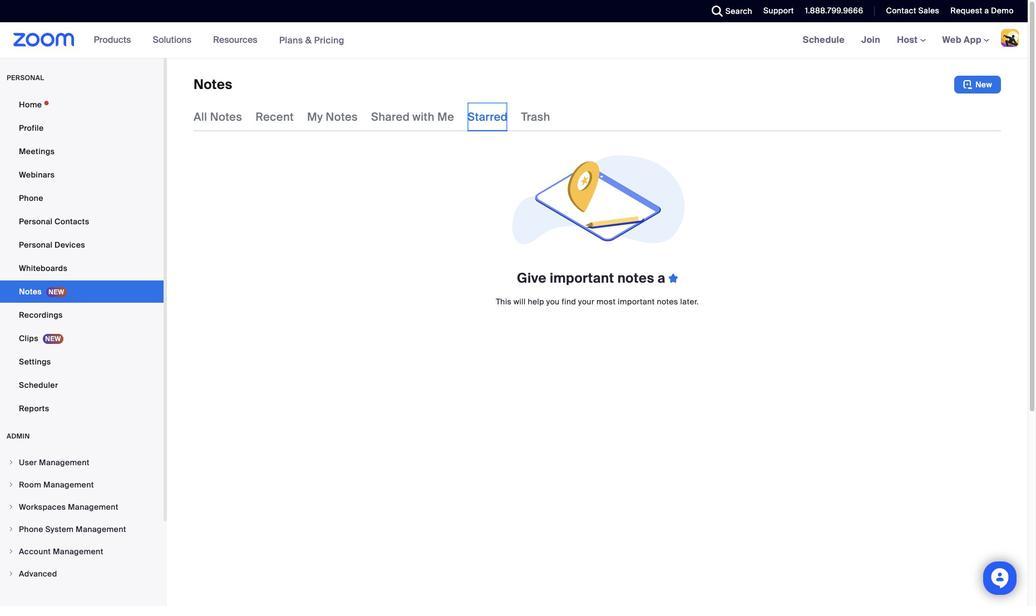 Task type: describe. For each thing, give the bounding box(es) containing it.
scheduler link
[[0, 374, 164, 396]]

management for user management
[[39, 458, 90, 468]]

zoom logo image
[[13, 33, 74, 47]]

1 horizontal spatial notes
[[657, 297, 679, 307]]

right image
[[8, 571, 14, 577]]

resources button
[[213, 22, 263, 58]]

starred
[[468, 110, 508, 124]]

phone system management
[[19, 525, 126, 535]]

room
[[19, 480, 41, 490]]

products
[[94, 34, 131, 46]]

later.
[[681, 297, 699, 307]]

search button
[[704, 0, 756, 22]]

right image for user management
[[8, 459, 14, 466]]

all
[[194, 110, 207, 124]]

1 horizontal spatial important
[[618, 297, 655, 307]]

workspaces
[[19, 502, 66, 512]]

home link
[[0, 94, 164, 116]]

this
[[496, 297, 512, 307]]

phone link
[[0, 187, 164, 209]]

host
[[898, 34, 921, 46]]

clips
[[19, 334, 38, 344]]

phone for phone system management
[[19, 525, 43, 535]]

user
[[19, 458, 37, 468]]

recordings link
[[0, 304, 164, 326]]

management for workspaces management
[[68, 502, 118, 512]]

personal devices link
[[0, 234, 164, 256]]

solutions
[[153, 34, 192, 46]]

all notes
[[194, 110, 242, 124]]

&
[[306, 34, 312, 46]]

request
[[951, 6, 983, 16]]

user management menu item
[[0, 452, 164, 473]]

notes inside notes link
[[19, 287, 42, 297]]

with
[[413, 110, 435, 124]]

request a demo
[[951, 6, 1015, 16]]

find
[[562, 297, 577, 307]]

right image for room management
[[8, 482, 14, 488]]

webinars
[[19, 170, 55, 180]]

will
[[514, 297, 526, 307]]

settings
[[19, 357, 51, 367]]

account
[[19, 547, 51, 557]]

banner containing products
[[0, 22, 1029, 58]]

advanced menu item
[[0, 564, 164, 585]]

management up the account management menu item
[[76, 525, 126, 535]]

give important notes a
[[517, 270, 669, 287]]

this will help you find your most important notes later.
[[496, 297, 699, 307]]

0 horizontal spatial important
[[550, 270, 615, 287]]

system
[[45, 525, 74, 535]]

web app button
[[943, 34, 990, 46]]

scheduler
[[19, 380, 58, 390]]

plans & pricing
[[279, 34, 345, 46]]

pricing
[[314, 34, 345, 46]]

room management
[[19, 480, 94, 490]]

my notes
[[307, 110, 358, 124]]

most
[[597, 297, 616, 307]]

notes link
[[0, 281, 164, 303]]

personal contacts
[[19, 217, 89, 227]]

management for room management
[[43, 480, 94, 490]]

solutions button
[[153, 22, 197, 58]]

schedule link
[[795, 22, 854, 58]]

0 vertical spatial notes
[[618, 270, 655, 287]]

workspaces management menu item
[[0, 497, 164, 518]]

join link
[[854, 22, 889, 58]]

admin
[[7, 432, 30, 441]]

profile link
[[0, 117, 164, 139]]

help
[[528, 297, 545, 307]]

new
[[976, 80, 993, 90]]

account management menu item
[[0, 541, 164, 562]]

give
[[517, 270, 547, 287]]

your
[[579, 297, 595, 307]]

personal for personal devices
[[19, 240, 53, 250]]

join
[[862, 34, 881, 46]]

whiteboards
[[19, 263, 67, 273]]



Task type: locate. For each thing, give the bounding box(es) containing it.
whiteboards link
[[0, 257, 164, 280]]

web
[[943, 34, 962, 46]]

0 vertical spatial phone
[[19, 193, 43, 203]]

0 vertical spatial important
[[550, 270, 615, 287]]

0 horizontal spatial a
[[658, 270, 666, 287]]

right image inside the account management menu item
[[8, 549, 14, 555]]

personal devices
[[19, 240, 85, 250]]

advanced
[[19, 569, 57, 579]]

app
[[965, 34, 982, 46]]

notes right all
[[210, 110, 242, 124]]

0 horizontal spatial notes
[[618, 270, 655, 287]]

devices
[[55, 240, 85, 250]]

notes up this will help you find your most important notes later.
[[618, 270, 655, 287]]

1 vertical spatial personal
[[19, 240, 53, 250]]

1 vertical spatial important
[[618, 297, 655, 307]]

phone down webinars
[[19, 193, 43, 203]]

shared
[[371, 110, 410, 124]]

settings link
[[0, 351, 164, 373]]

demo
[[992, 6, 1015, 16]]

contact sales link
[[878, 0, 943, 22], [887, 6, 940, 16]]

shared with me
[[371, 110, 455, 124]]

right image inside the user management menu item
[[8, 459, 14, 466]]

resources
[[213, 34, 258, 46]]

1 phone from the top
[[19, 193, 43, 203]]

products button
[[94, 22, 136, 58]]

right image
[[8, 459, 14, 466], [8, 482, 14, 488], [8, 504, 14, 511], [8, 526, 14, 533], [8, 549, 14, 555]]

management down phone system management menu item
[[53, 547, 103, 557]]

recordings
[[19, 310, 63, 320]]

profile picture image
[[1002, 29, 1020, 47]]

meetings link
[[0, 140, 164, 163]]

search
[[726, 6, 753, 16]]

my
[[307, 110, 323, 124]]

trash
[[521, 110, 551, 124]]

personal for personal contacts
[[19, 217, 53, 227]]

phone system management menu item
[[0, 519, 164, 540]]

support link
[[756, 0, 797, 22], [764, 6, 795, 16]]

1 right image from the top
[[8, 459, 14, 466]]

5 right image from the top
[[8, 549, 14, 555]]

you
[[547, 297, 560, 307]]

room management menu item
[[0, 474, 164, 496]]

personal up whiteboards
[[19, 240, 53, 250]]

phone for phone
[[19, 193, 43, 203]]

0 vertical spatial a
[[985, 6, 990, 16]]

1 vertical spatial a
[[658, 270, 666, 287]]

workspaces management
[[19, 502, 118, 512]]

right image for workspaces management
[[8, 504, 14, 511]]

1.888.799.9666 button
[[797, 0, 867, 22], [806, 6, 864, 16]]

banner
[[0, 22, 1029, 58]]

phone
[[19, 193, 43, 203], [19, 525, 43, 535]]

right image inside room management menu item
[[8, 482, 14, 488]]

contact sales
[[887, 6, 940, 16]]

management inside menu item
[[68, 502, 118, 512]]

important
[[550, 270, 615, 287], [618, 297, 655, 307]]

reports link
[[0, 398, 164, 420]]

right image inside phone system management menu item
[[8, 526, 14, 533]]

notes
[[194, 76, 233, 93], [210, 110, 242, 124], [326, 110, 358, 124], [19, 287, 42, 297]]

notes
[[618, 270, 655, 287], [657, 297, 679, 307]]

phone up account
[[19, 525, 43, 535]]

tabs of all notes page tab list
[[194, 102, 551, 131]]

recent
[[256, 110, 294, 124]]

management up room management
[[39, 458, 90, 468]]

notes left later.
[[657, 297, 679, 307]]

schedule
[[803, 34, 845, 46]]

right image for account management
[[8, 549, 14, 555]]

personal up personal devices
[[19, 217, 53, 227]]

2 phone from the top
[[19, 525, 43, 535]]

web app
[[943, 34, 982, 46]]

management up workspaces management
[[43, 480, 94, 490]]

management
[[39, 458, 90, 468], [43, 480, 94, 490], [68, 502, 118, 512], [76, 525, 126, 535], [53, 547, 103, 557]]

1 vertical spatial notes
[[657, 297, 679, 307]]

contact
[[887, 6, 917, 16]]

1.888.799.9666
[[806, 6, 864, 16]]

1 vertical spatial phone
[[19, 525, 43, 535]]

3 right image from the top
[[8, 504, 14, 511]]

right image for phone system management
[[8, 526, 14, 533]]

management inside menu item
[[43, 480, 94, 490]]

personal contacts link
[[0, 210, 164, 233]]

notes up all notes
[[194, 76, 233, 93]]

reports
[[19, 404, 49, 414]]

management for account management
[[53, 547, 103, 557]]

0 vertical spatial personal
[[19, 217, 53, 227]]

home
[[19, 100, 42, 110]]

new button
[[955, 76, 1002, 94]]

clips link
[[0, 327, 164, 350]]

product information navigation
[[86, 22, 353, 58]]

1 horizontal spatial a
[[985, 6, 990, 16]]

sales
[[919, 6, 940, 16]]

me
[[438, 110, 455, 124]]

admin menu menu
[[0, 452, 164, 586]]

personal
[[7, 74, 44, 82]]

plans
[[279, 34, 303, 46]]

1 personal from the top
[[19, 217, 53, 227]]

2 right image from the top
[[8, 482, 14, 488]]

meetings
[[19, 146, 55, 156]]

user management
[[19, 458, 90, 468]]

management down room management menu item
[[68, 502, 118, 512]]

phone inside personal menu menu
[[19, 193, 43, 203]]

meetings navigation
[[795, 22, 1029, 58]]

a
[[985, 6, 990, 16], [658, 270, 666, 287]]

profile
[[19, 123, 44, 133]]

webinars link
[[0, 164, 164, 186]]

right image inside workspaces management menu item
[[8, 504, 14, 511]]

notes right "my"
[[326, 110, 358, 124]]

account management
[[19, 547, 103, 557]]

host button
[[898, 34, 926, 46]]

request a demo link
[[943, 0, 1029, 22], [951, 6, 1015, 16]]

2 personal from the top
[[19, 240, 53, 250]]

contacts
[[55, 217, 89, 227]]

important right most
[[618, 297, 655, 307]]

phone inside menu item
[[19, 525, 43, 535]]

support
[[764, 6, 795, 16]]

notes up "recordings"
[[19, 287, 42, 297]]

4 right image from the top
[[8, 526, 14, 533]]

important up your
[[550, 270, 615, 287]]

personal menu menu
[[0, 94, 164, 421]]



Task type: vqa. For each thing, say whether or not it's contained in the screenshot.
thumbnail of Blankspace
no



